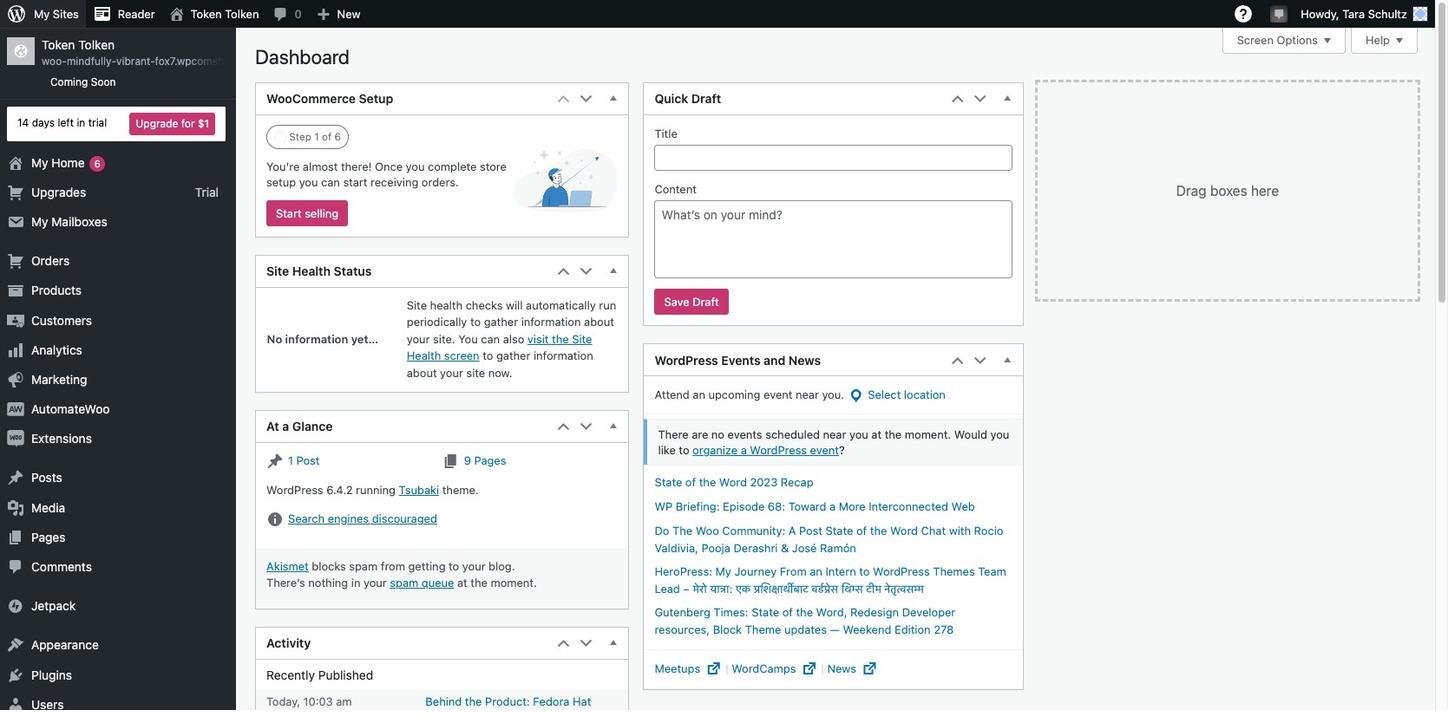 Task type: locate. For each thing, give the bounding box(es) containing it.
0 horizontal spatial site
[[266, 264, 289, 278]]

you're almost there! once you complete store setup you can start receiving orders.
[[266, 160, 507, 190]]

tara
[[1343, 7, 1365, 21]]

gather inside to gather information about your site now.
[[496, 349, 531, 363]]

my left "home"
[[31, 155, 48, 170]]

6 right "home"
[[94, 158, 101, 169]]

| down updates
[[818, 663, 828, 676]]

1 vertical spatial near
[[823, 428, 847, 442]]

rocio
[[974, 525, 1004, 538]]

1 horizontal spatial about
[[584, 315, 614, 329]]

1 horizontal spatial at
[[872, 428, 882, 442]]

published
[[318, 668, 373, 683]]

token up fox7.wpcomstaging.com
[[191, 7, 222, 21]]

1 horizontal spatial a
[[741, 444, 747, 458]]

tolken inside toolbar navigation
[[225, 7, 259, 21]]

can inside site health checks will automatically run periodically to gather information about your site. you can also
[[481, 332, 500, 346]]

information inside to gather information about your site now.
[[534, 349, 593, 363]]

the inside there are no events scheduled near you at the moment. would you like to
[[885, 428, 902, 442]]

do the woo community: a post state of the word chat with rocio valdivia, pooja derashri & josé ramón
[[655, 525, 1004, 555]]

tolken inside token tolken woo-mindfully-vibrant-fox7.wpcomstaging.com coming soon
[[78, 37, 115, 52]]

you
[[406, 160, 425, 174], [299, 176, 318, 190], [850, 428, 869, 442], [991, 428, 1010, 442]]

extensions link
[[0, 425, 236, 454]]

0 horizontal spatial token
[[42, 37, 75, 52]]

token up the 'woo-'
[[42, 37, 75, 52]]

0 vertical spatial a
[[282, 420, 289, 434]]

site down start
[[266, 264, 289, 278]]

0 vertical spatial spam
[[349, 560, 378, 574]]

search engines discouraged
[[288, 512, 437, 526]]

an up the वर्डप्रेस
[[810, 565, 823, 579]]

visit the site health screen
[[407, 332, 592, 363]]

selling
[[305, 206, 339, 220]]

would
[[955, 428, 988, 442]]

you right would at the right of page
[[991, 428, 1010, 442]]

the up briefing:
[[699, 476, 716, 490]]

news link
[[828, 661, 879, 678]]

0 vertical spatial event
[[764, 388, 793, 402]]

your down screen
[[440, 366, 463, 380]]

checks
[[466, 298, 503, 312]]

posts link
[[0, 464, 236, 494]]

1 vertical spatial at
[[457, 577, 468, 590]]

0 horizontal spatial at
[[457, 577, 468, 590]]

ramón
[[820, 542, 857, 555]]

68:
[[768, 500, 786, 514]]

यात्रा:
[[710, 582, 733, 596]]

2 vertical spatial site
[[572, 332, 592, 346]]

1 horizontal spatial 6
[[335, 131, 341, 142]]

my inside my sites link
[[34, 7, 50, 21]]

start
[[276, 206, 302, 220]]

1 vertical spatial post
[[799, 525, 823, 538]]

9 pages
[[464, 454, 506, 468]]

a down events
[[741, 444, 747, 458]]

near up ?
[[823, 428, 847, 442]]

analytics link
[[0, 336, 236, 365]]

can inside you're almost there! once you complete store setup you can start receiving orders.
[[321, 176, 340, 190]]

2023
[[750, 476, 778, 490]]

fedora
[[533, 696, 570, 709]]

to up you
[[470, 315, 481, 329]]

0 horizontal spatial spam
[[349, 560, 378, 574]]

near left you.
[[796, 388, 819, 402]]

word down the interconnected
[[890, 525, 918, 538]]

an
[[693, 388, 706, 402], [810, 565, 823, 579]]

my down upgrades
[[31, 214, 48, 229]]

0 vertical spatial state
[[655, 476, 682, 490]]

1 vertical spatial gather
[[496, 349, 531, 363]]

0 vertical spatial gather
[[484, 315, 518, 329]]

jetpack link
[[0, 592, 236, 622]]

a right the at
[[282, 420, 289, 434]]

1 vertical spatial moment.
[[491, 577, 537, 590]]

0 vertical spatial near
[[796, 388, 819, 402]]

your down the periodically
[[407, 332, 430, 346]]

0 horizontal spatial an
[[693, 388, 706, 402]]

yet…
[[351, 333, 379, 347]]

of up briefing:
[[686, 476, 696, 490]]

2 vertical spatial information
[[534, 349, 593, 363]]

the inside do the woo community: a post state of the word chat with rocio valdivia, pooja derashri & josé ramón
[[870, 525, 887, 538]]

you down select
[[850, 428, 869, 442]]

0 vertical spatial post
[[296, 454, 320, 468]]

2 horizontal spatial site
[[572, 332, 592, 346]]

you up receiving
[[406, 160, 425, 174]]

0 link
[[266, 0, 309, 28]]

event for ?
[[810, 444, 839, 458]]

can
[[321, 176, 340, 190], [481, 332, 500, 346]]

site for site health status
[[266, 264, 289, 278]]

1 vertical spatial news
[[828, 663, 860, 676]]

0 horizontal spatial in
[[77, 116, 85, 129]]

appearance link
[[0, 631, 236, 661]]

0 vertical spatial pages
[[474, 454, 506, 468]]

the inside gutenberg times: state of the word, redesign developer resources, block theme updates — weekend edition 278
[[796, 606, 813, 620]]

of inside gutenberg times: state of the word, redesign developer resources, block theme updates — weekend edition 278
[[783, 606, 793, 620]]

1 vertical spatial 6
[[94, 158, 101, 169]]

wordpress down 1 post link
[[266, 484, 323, 498]]

your
[[407, 332, 430, 346], [440, 366, 463, 380], [462, 560, 486, 574], [364, 577, 387, 590]]

0 horizontal spatial event
[[764, 388, 793, 402]]

site.
[[433, 332, 455, 346]]

to inside site health checks will automatically run periodically to gather information about your site. you can also
[[470, 315, 481, 329]]

state of the word 2023 recap link
[[655, 476, 814, 490]]

my inside my mailboxes link
[[31, 214, 48, 229]]

the right visit
[[552, 332, 569, 346]]

howdy, tara schultz
[[1301, 7, 1408, 21]]

my left sites
[[34, 7, 50, 21]]

1 vertical spatial tolken
[[78, 37, 115, 52]]

0 vertical spatial health
[[292, 264, 331, 278]]

14 days left in trial
[[17, 116, 107, 129]]

1 horizontal spatial health
[[407, 349, 441, 363]]

0 vertical spatial word
[[719, 476, 747, 490]]

token
[[191, 7, 222, 21], [42, 37, 75, 52]]

the right behind
[[465, 696, 482, 709]]

None submit
[[655, 289, 729, 315]]

wordpress down scheduled
[[750, 444, 807, 458]]

1 horizontal spatial 1
[[314, 131, 319, 142]]

1 horizontal spatial |
[[818, 663, 828, 676]]

0 vertical spatial news
[[789, 353, 821, 368]]

2 vertical spatial a
[[830, 500, 836, 514]]

health left status
[[292, 264, 331, 278]]

1 horizontal spatial post
[[799, 525, 823, 538]]

1 horizontal spatial token
[[191, 7, 222, 21]]

1 vertical spatial event
[[810, 444, 839, 458]]

sites
[[53, 7, 79, 21]]

6.4.2
[[327, 484, 353, 498]]

site for site health checks will automatically run periodically to gather information about your site. you can also
[[407, 298, 427, 312]]

briefing:
[[676, 500, 720, 514]]

tolken
[[225, 7, 259, 21], [78, 37, 115, 52]]

about down site.
[[407, 366, 437, 380]]

token tolken woo-mindfully-vibrant-fox7.wpcomstaging.com coming soon
[[42, 37, 273, 89]]

0 horizontal spatial can
[[321, 176, 340, 190]]

about inside to gather information about your site now.
[[407, 366, 437, 380]]

1 horizontal spatial an
[[810, 565, 823, 579]]

1 vertical spatial token
[[42, 37, 75, 52]]

0 horizontal spatial moment.
[[491, 577, 537, 590]]

0 vertical spatial moment.
[[905, 428, 951, 442]]

can down almost in the top left of the page
[[321, 176, 340, 190]]

a for wordpress
[[741, 444, 747, 458]]

tsubaki
[[399, 484, 439, 498]]

a left more
[[830, 500, 836, 514]]

0 horizontal spatial 6
[[94, 158, 101, 169]]

about down run
[[584, 315, 614, 329]]

1 | from the left
[[723, 663, 732, 676]]

days
[[32, 116, 55, 129]]

0 horizontal spatial word
[[719, 476, 747, 490]]

1 horizontal spatial site
[[407, 298, 427, 312]]

news right the and
[[789, 353, 821, 368]]

tolken left '0' link
[[225, 7, 259, 21]]

woocommerce setup
[[266, 91, 393, 106]]

1 horizontal spatial can
[[481, 332, 500, 346]]

?
[[839, 444, 845, 458]]

an right attend on the left of the page
[[693, 388, 706, 402]]

1 horizontal spatial in
[[351, 577, 361, 590]]

0 horizontal spatial |
[[723, 663, 732, 676]]

your down from
[[364, 577, 387, 590]]

wp briefing: episode 68: toward a more interconnected web link
[[655, 500, 975, 514]]

woo-
[[42, 55, 67, 68]]

state up 'ramón'
[[826, 525, 854, 538]]

0 vertical spatial about
[[584, 315, 614, 329]]

behind the product: fedora hat link
[[426, 695, 618, 711]]

wordpress
[[655, 353, 718, 368], [750, 444, 807, 458], [266, 484, 323, 498], [873, 565, 930, 579]]

web
[[952, 500, 975, 514]]

of up updates
[[783, 606, 793, 620]]

do the woo community: a post state of the word chat with rocio valdivia, pooja derashri & josé ramón link
[[655, 525, 1004, 555]]

1 vertical spatial state
[[826, 525, 854, 538]]

1 horizontal spatial spam
[[390, 577, 419, 590]]

pages inside main menu navigation
[[31, 530, 65, 545]]

upgrades
[[31, 185, 86, 199]]

मेरो
[[693, 582, 707, 596]]

1 vertical spatial can
[[481, 332, 500, 346]]

at right queue
[[457, 577, 468, 590]]

your inside site health checks will automatically run periodically to gather information about your site. you can also
[[407, 332, 430, 346]]

1 down at a glance
[[288, 454, 293, 468]]

automatewoo link
[[0, 395, 236, 425]]

post down glance
[[296, 454, 320, 468]]

block
[[713, 623, 742, 637]]

no information yet…
[[267, 333, 379, 347]]

of down more
[[857, 525, 867, 538]]

moment. down the location at the bottom of page
[[905, 428, 951, 442]]

to
[[470, 315, 481, 329], [483, 349, 493, 363], [679, 444, 690, 458], [449, 560, 459, 574], [860, 565, 870, 579]]

community:
[[722, 525, 786, 538]]

moment. down blog.
[[491, 577, 537, 590]]

in right the left
[[77, 116, 85, 129]]

1 vertical spatial an
[[810, 565, 823, 579]]

news
[[789, 353, 821, 368], [828, 663, 860, 676]]

0 horizontal spatial pages
[[31, 530, 65, 545]]

0 vertical spatial information
[[521, 315, 581, 329]]

word inside do the woo community: a post state of the word chat with rocio valdivia, pooja derashri & josé ramón
[[890, 525, 918, 538]]

0 horizontal spatial 1
[[288, 454, 293, 468]]

1 vertical spatial 1
[[288, 454, 293, 468]]

1 vertical spatial site
[[407, 298, 427, 312]]

site inside site health checks will automatically run periodically to gather information about your site. you can also
[[407, 298, 427, 312]]

interconnected
[[869, 500, 949, 514]]

in inside akismet blocks spam from getting to your blog. there's nothing in your spam queue at the moment.
[[351, 577, 361, 590]]

1 vertical spatial in
[[351, 577, 361, 590]]

now.
[[488, 366, 513, 380]]

trial
[[195, 185, 219, 199]]

in right the 'nothing'
[[351, 577, 361, 590]]

tolken for token tolken
[[225, 7, 259, 21]]

orders
[[31, 254, 70, 268]]

token inside token tolken woo-mindfully-vibrant-fox7.wpcomstaging.com coming soon
[[42, 37, 75, 52]]

tolken up mindfully-
[[78, 37, 115, 52]]

gather down also
[[496, 349, 531, 363]]

0 horizontal spatial near
[[796, 388, 819, 402]]

1 horizontal spatial event
[[810, 444, 839, 458]]

6 up almost in the top left of the page
[[335, 131, 341, 142]]

1 horizontal spatial word
[[890, 525, 918, 538]]

0 vertical spatial in
[[77, 116, 85, 129]]

there!
[[341, 160, 372, 174]]

to inside there are no events scheduled near you at the moment. would you like to
[[679, 444, 690, 458]]

Title text field
[[655, 145, 1013, 171]]

0 vertical spatial tolken
[[225, 7, 259, 21]]

can right you
[[481, 332, 500, 346]]

information down automatically at the top of page
[[521, 315, 581, 329]]

to inside to gather information about your site now.
[[483, 349, 493, 363]]

wordpress up 'नेतृत्वसम्म'
[[873, 565, 930, 579]]

state up theme
[[752, 606, 779, 620]]

pages down media
[[31, 530, 65, 545]]

themes
[[933, 565, 975, 579]]

to right like
[[679, 444, 690, 458]]

token tolken
[[191, 7, 259, 21]]

of
[[322, 131, 332, 142], [686, 476, 696, 490], [857, 525, 867, 538], [783, 606, 793, 620]]

run
[[599, 298, 616, 312]]

spam left from
[[349, 560, 378, 574]]

meetups link
[[655, 661, 723, 678]]

at inside akismet blocks spam from getting to your blog. there's nothing in your spam queue at the moment.
[[457, 577, 468, 590]]

1 horizontal spatial moment.
[[905, 428, 951, 442]]

site inside visit the site health screen
[[572, 332, 592, 346]]

at down select
[[872, 428, 882, 442]]

search
[[288, 512, 325, 526]]

store
[[480, 160, 507, 174]]

news inside news link
[[828, 663, 860, 676]]

1 right step
[[314, 131, 319, 142]]

products
[[31, 283, 82, 298]]

1 horizontal spatial near
[[823, 428, 847, 442]]

0 horizontal spatial a
[[282, 420, 289, 434]]

1 vertical spatial information
[[285, 333, 348, 347]]

are
[[692, 428, 709, 442]]

to inside akismet blocks spam from getting to your blog. there's nothing in your spam queue at the moment.
[[449, 560, 459, 574]]

health down site.
[[407, 349, 441, 363]]

the down select location dropdown button
[[885, 428, 902, 442]]

token inside token tolken link
[[191, 7, 222, 21]]

2 horizontal spatial state
[[826, 525, 854, 538]]

spam down from
[[390, 577, 419, 590]]

wordpress inside heropress: my journey from an intern to wordpress themes team lead – मेरो यात्रा: एक प्रशिक्षार्थीबाट वर्डप्रेस थिम्स टीम नेतृत्वसम्म
[[873, 565, 930, 579]]

1 vertical spatial spam
[[390, 577, 419, 590]]

1 vertical spatial health
[[407, 349, 441, 363]]

at a glance
[[266, 420, 333, 434]]

1 horizontal spatial state
[[752, 606, 779, 620]]

2 horizontal spatial a
[[830, 500, 836, 514]]

receiving
[[371, 176, 419, 190]]

post right a
[[799, 525, 823, 538]]

6 inside my home 6
[[94, 158, 101, 169]]

the inside behind the product: fedora hat link
[[465, 696, 482, 709]]

you
[[458, 332, 478, 346]]

site down automatically at the top of page
[[572, 332, 592, 346]]

1 vertical spatial pages
[[31, 530, 65, 545]]

queue
[[422, 577, 454, 590]]

0 vertical spatial token
[[191, 7, 222, 21]]

the up updates
[[796, 606, 813, 620]]

0 vertical spatial can
[[321, 176, 340, 190]]

setup
[[359, 91, 393, 106]]

1 horizontal spatial pages
[[474, 454, 506, 468]]

word up episode
[[719, 476, 747, 490]]

2 vertical spatial state
[[752, 606, 779, 620]]

0 vertical spatial at
[[872, 428, 882, 442]]

site up the periodically
[[407, 298, 427, 312]]

1 horizontal spatial news
[[828, 663, 860, 676]]

at
[[266, 420, 279, 434]]

there are no events scheduled near you at the moment. would you like to
[[658, 428, 1010, 458]]

1 vertical spatial about
[[407, 366, 437, 380]]

14
[[17, 116, 29, 129]]

1 vertical spatial a
[[741, 444, 747, 458]]

the right queue
[[471, 577, 488, 590]]

information down visit
[[534, 349, 593, 363]]

behind the product: fedora hat
[[426, 696, 591, 709]]

1 horizontal spatial tolken
[[225, 7, 259, 21]]

my for my mailboxes
[[31, 214, 48, 229]]

| down block at the bottom
[[723, 663, 732, 676]]

customers
[[31, 313, 92, 328]]

0 horizontal spatial tolken
[[78, 37, 115, 52]]

the down the interconnected
[[870, 525, 887, 538]]

event down the and
[[764, 388, 793, 402]]

moment. inside there are no events scheduled near you at the moment. would you like to
[[905, 428, 951, 442]]

information right no in the top left of the page
[[285, 333, 348, 347]]

gather up also
[[484, 315, 518, 329]]

—
[[830, 623, 840, 637]]

0 horizontal spatial about
[[407, 366, 437, 380]]

jetpack
[[31, 599, 76, 614]]

event for near
[[764, 388, 793, 402]]

to up the site
[[483, 349, 493, 363]]

recap
[[781, 476, 814, 490]]

state up wp
[[655, 476, 682, 490]]

event down scheduled
[[810, 444, 839, 458]]

my mailboxes
[[31, 214, 107, 229]]

redesign
[[851, 606, 899, 620]]

1 vertical spatial word
[[890, 525, 918, 538]]

to up टीम
[[860, 565, 870, 579]]

the inside akismet blocks spam from getting to your blog. there's nothing in your spam queue at the moment.
[[471, 577, 488, 590]]

my up यात्रा:
[[716, 565, 732, 579]]

news down —
[[828, 663, 860, 676]]

0 vertical spatial site
[[266, 264, 289, 278]]

to up queue
[[449, 560, 459, 574]]

like
[[658, 444, 676, 458]]

pages right 9
[[474, 454, 506, 468]]

akismet blocks spam from getting to your blog. there's nothing in your spam queue at the moment.
[[266, 560, 537, 590]]



Task type: describe. For each thing, give the bounding box(es) containing it.
wordpress events and news
[[655, 353, 821, 368]]

your left blog.
[[462, 560, 486, 574]]

my sites
[[34, 7, 79, 21]]

my for my sites
[[34, 7, 50, 21]]

coming
[[50, 75, 88, 89]]

valdivia,
[[655, 542, 699, 555]]

draft
[[692, 91, 721, 106]]

edition
[[895, 623, 931, 637]]

at inside there are no events scheduled near you at the moment. would you like to
[[872, 428, 882, 442]]

organize a wordpress event ?
[[693, 444, 845, 458]]

location
[[904, 388, 946, 402]]

mailboxes
[[51, 214, 107, 229]]

Content text field
[[655, 201, 1013, 279]]

एक प्रशिक्षार्थीबाट
[[736, 582, 809, 596]]

gutenberg times: state of the word, redesign developer resources, block theme updates — weekend edition 278
[[655, 606, 956, 637]]

वर्डप्रेस
[[812, 582, 838, 596]]

tsubaki link
[[399, 484, 439, 498]]

extensions
[[31, 432, 92, 446]]

step 1 of 6
[[289, 131, 341, 142]]

behind
[[426, 696, 462, 709]]

wordpress up attend on the left of the page
[[655, 353, 718, 368]]

$1
[[198, 117, 209, 130]]

blocks
[[312, 560, 346, 574]]

comments link
[[0, 553, 236, 583]]

select
[[868, 388, 901, 402]]

0 horizontal spatial health
[[292, 264, 331, 278]]

customers link
[[0, 306, 236, 336]]

in inside navigation
[[77, 116, 85, 129]]

gutenberg
[[655, 606, 711, 620]]

glance
[[292, 420, 333, 434]]

health inside visit the site health screen
[[407, 349, 441, 363]]

vibrant-
[[116, 55, 155, 68]]

help
[[1366, 33, 1390, 47]]

scheduled
[[766, 428, 820, 442]]

theme
[[745, 623, 781, 637]]

no
[[267, 333, 282, 347]]

events
[[728, 428, 763, 442]]

tolken for token tolken woo-mindfully-vibrant-fox7.wpcomstaging.com coming soon
[[78, 37, 115, 52]]

will
[[506, 298, 523, 312]]

my home 6
[[31, 155, 101, 170]]

akismet link
[[266, 560, 309, 574]]

attend an upcoming event near you.
[[655, 388, 845, 402]]

the inside visit the site health screen
[[552, 332, 569, 346]]

help button
[[1351, 28, 1418, 54]]

and
[[764, 353, 786, 368]]

1 post link
[[266, 454, 320, 468]]

akismet
[[266, 560, 309, 574]]

toolbar navigation
[[0, 0, 1436, 31]]

0 horizontal spatial post
[[296, 454, 320, 468]]

reader
[[118, 7, 155, 21]]

plugins link
[[0, 661, 236, 691]]

analytics
[[31, 343, 82, 357]]

engines
[[328, 512, 369, 526]]

dashboard
[[255, 45, 350, 69]]

notification image
[[1273, 6, 1287, 20]]

almost
[[303, 160, 338, 174]]

recently published
[[266, 668, 373, 683]]

of inside do the woo community: a post state of the word chat with rocio valdivia, pooja derashri & josé ramón
[[857, 525, 867, 538]]

team
[[978, 565, 1007, 579]]

you down almost in the top left of the page
[[299, 176, 318, 190]]

gather inside site health checks will automatically run periodically to gather information about your site. you can also
[[484, 315, 518, 329]]

periodically
[[407, 315, 467, 329]]

running
[[356, 484, 396, 498]]

pooja
[[702, 542, 731, 555]]

weekend
[[843, 623, 892, 637]]

word,
[[816, 606, 848, 620]]

media
[[31, 500, 65, 515]]

developer
[[902, 606, 956, 620]]

of right step
[[322, 131, 332, 142]]

attend
[[655, 388, 690, 402]]

screen options
[[1237, 33, 1318, 47]]

no
[[712, 428, 725, 442]]

howdy,
[[1301, 7, 1340, 21]]

site
[[466, 366, 485, 380]]

discouraged
[[372, 512, 437, 526]]

10:03
[[303, 696, 333, 709]]

quick
[[655, 91, 688, 106]]

options
[[1277, 33, 1318, 47]]

my inside heropress: my journey from an intern to wordpress themes team lead – मेरो यात्रा: एक प्रशिक्षार्थीबाट वर्डप्रेस थिम्स टीम नेतृत्वसम्म
[[716, 565, 732, 579]]

token for token tolken woo-mindfully-vibrant-fox7.wpcomstaging.com coming soon
[[42, 37, 75, 52]]

0 horizontal spatial state
[[655, 476, 682, 490]]

start
[[343, 176, 368, 190]]

moment. inside akismet blocks spam from getting to your blog. there's nothing in your spam queue at the moment.
[[491, 577, 537, 590]]

upgrade
[[136, 117, 178, 130]]

start selling
[[276, 206, 339, 220]]

to inside heropress: my journey from an intern to wordpress themes team lead – मेरो यात्रा: एक प्रशिक्षार्थीबाट वर्डप्रेस थिम्स टीम नेतृत्वसम्म
[[860, 565, 870, 579]]

am
[[336, 696, 352, 709]]

health
[[430, 298, 463, 312]]

0 horizontal spatial news
[[789, 353, 821, 368]]

new link
[[309, 0, 368, 28]]

token for token tolken
[[191, 7, 222, 21]]

pages link
[[0, 523, 236, 553]]

state inside gutenberg times: state of the word, redesign developer resources, block theme updates — weekend edition 278
[[752, 606, 779, 620]]

near inside there are no events scheduled near you at the moment. would you like to
[[823, 428, 847, 442]]

upcoming
[[709, 388, 761, 402]]

an inside heropress: my journey from an intern to wordpress themes team lead – मेरो यात्रा: एक प्रशिक्षार्थीबाट वर्डप्रेस थिम्स टीम नेतृत्वसम्म
[[810, 565, 823, 579]]

left
[[58, 116, 74, 129]]

journey
[[735, 565, 777, 579]]

marketing link
[[0, 365, 236, 395]]

reader link
[[86, 0, 162, 28]]

0 vertical spatial 1
[[314, 131, 319, 142]]

wp briefing: episode 68: toward a more interconnected web
[[655, 500, 975, 514]]

your inside to gather information about your site now.
[[440, 366, 463, 380]]

site health status
[[266, 264, 372, 278]]

my for my home 6
[[31, 155, 48, 170]]

the
[[673, 525, 693, 538]]

organize
[[693, 444, 738, 458]]

post inside do the woo community: a post state of the word chat with rocio valdivia, pooja derashri & josé ramón
[[799, 525, 823, 538]]

heropress:
[[655, 565, 713, 579]]

title
[[655, 127, 678, 141]]

my sites link
[[0, 0, 86, 28]]

main menu navigation
[[0, 28, 273, 711]]

about inside site health checks will automatically run periodically to gather information about your site. you can also
[[584, 315, 614, 329]]

blog.
[[489, 560, 515, 574]]

automatically
[[526, 298, 596, 312]]

state inside do the woo community: a post state of the word chat with rocio valdivia, pooja derashri & josé ramón
[[826, 525, 854, 538]]

0 vertical spatial 6
[[335, 131, 341, 142]]

theme.
[[442, 484, 479, 498]]

2 | from the left
[[818, 663, 828, 676]]

a for glance
[[282, 420, 289, 434]]

टीम
[[866, 582, 882, 596]]

information inside site health checks will automatically run periodically to gather information about your site. you can also
[[521, 315, 581, 329]]

9 pages link
[[442, 454, 506, 468]]

0 vertical spatial an
[[693, 388, 706, 402]]



Task type: vqa. For each thing, say whether or not it's contained in the screenshot.
top gift
no



